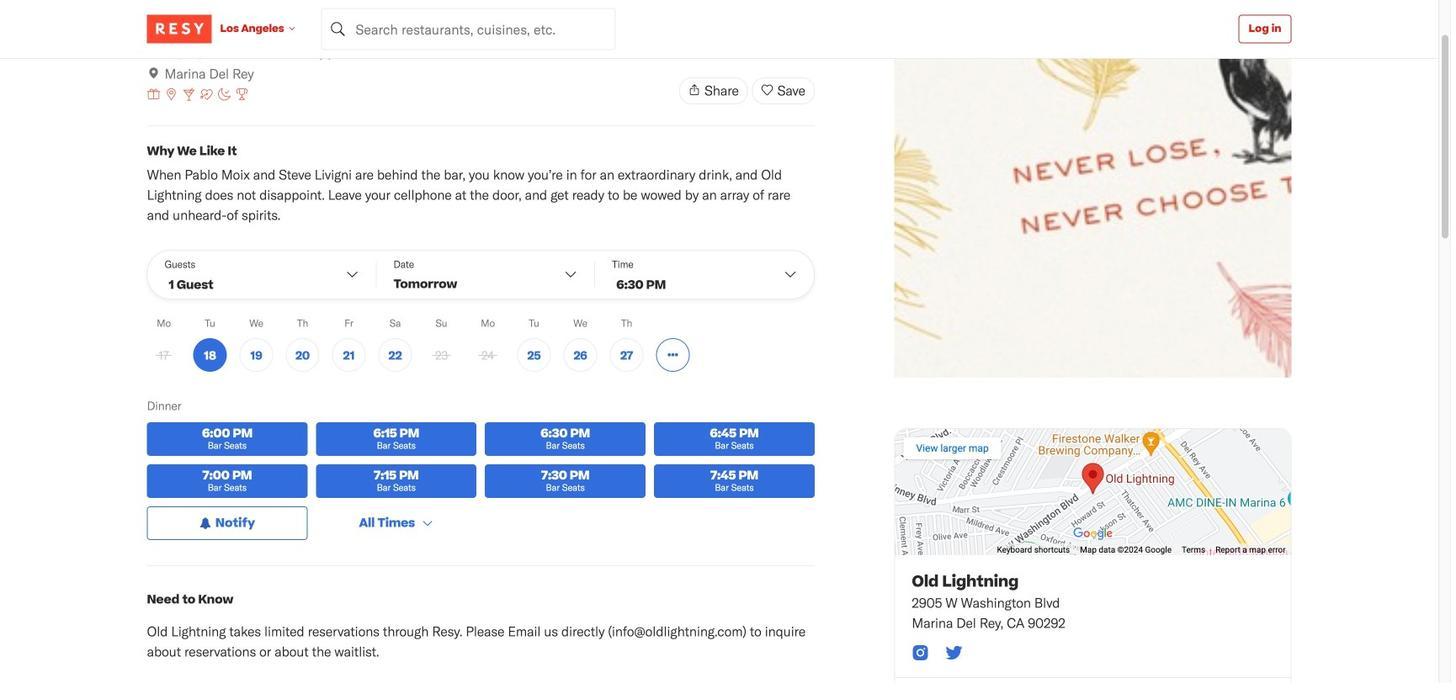 Task type: locate. For each thing, give the bounding box(es) containing it.
Search restaurants, cuisines, etc. text field
[[321, 8, 616, 50]]

None field
[[321, 8, 616, 50]]



Task type: describe. For each thing, give the bounding box(es) containing it.
4.8 out of 5 stars image
[[147, 45, 174, 61]]



Task type: vqa. For each thing, say whether or not it's contained in the screenshot.
4.8 out of 5 stars image
yes



